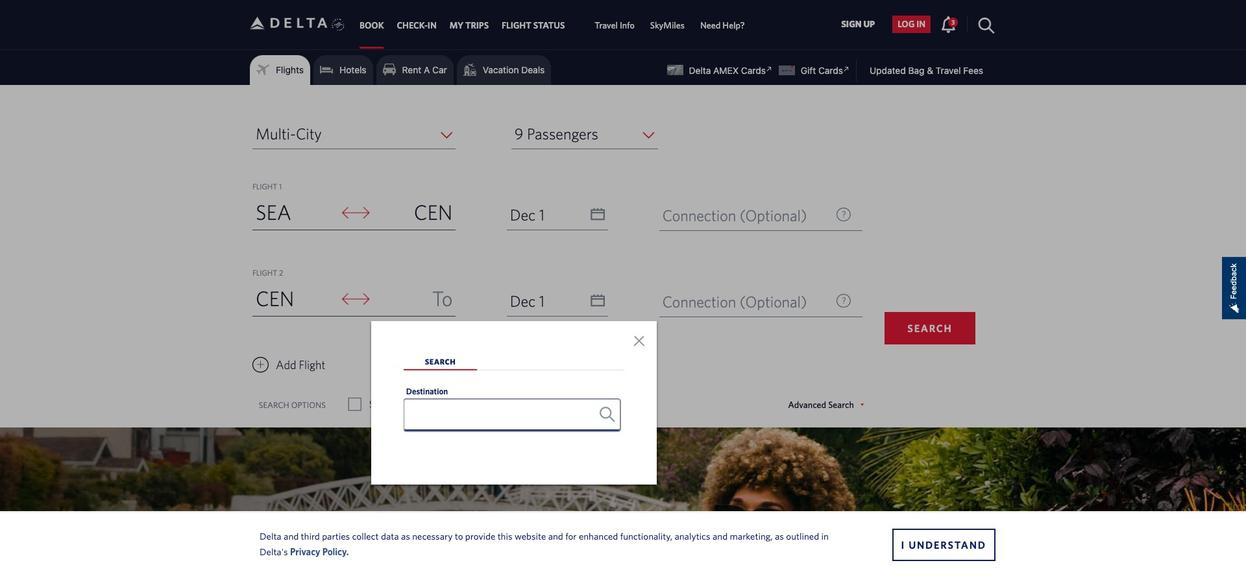 Task type: locate. For each thing, give the bounding box(es) containing it.
connection (optional) link for cen
[[660, 201, 863, 231]]

1 horizontal spatial as
[[775, 531, 784, 542]]

a
[[424, 64, 430, 75]]

privacy policy.
[[290, 546, 349, 557]]

1 connection (optional) link from the top
[[660, 201, 863, 231]]

book
[[360, 20, 384, 31]]

1 connection from the top
[[663, 206, 736, 225]]

(optional) for cen
[[740, 206, 807, 225]]

parties
[[322, 531, 350, 542]]

in
[[917, 19, 926, 29], [822, 531, 829, 542]]

Refundable Fares checkbox
[[465, 398, 476, 411]]

connection for to
[[663, 293, 736, 311]]

0 horizontal spatial cen
[[256, 286, 294, 310]]

0 horizontal spatial travel
[[595, 20, 618, 31]]

travel right &
[[936, 65, 961, 76]]

status
[[534, 20, 565, 31]]

vacation
[[483, 64, 519, 75]]

flight left 2
[[253, 268, 277, 277]]

as left outlined
[[775, 531, 784, 542]]

i
[[902, 539, 906, 551]]

1 vertical spatial travel
[[936, 65, 961, 76]]

1 horizontal spatial cen link
[[371, 196, 456, 230]]

updated
[[870, 65, 906, 76]]

0 horizontal spatial as
[[401, 531, 410, 542]]

1 horizontal spatial and
[[548, 531, 564, 542]]

0 vertical spatial flight
[[253, 182, 277, 191]]

travel info link
[[595, 14, 635, 37]]

0 vertical spatial connection (optional) link
[[660, 201, 863, 231]]

0 vertical spatial search
[[908, 323, 953, 334]]

tab list
[[353, 0, 753, 49]]

sea
[[256, 200, 291, 224]]

need
[[701, 20, 721, 31]]

2 connection from the top
[[663, 293, 736, 311]]

1 horizontal spatial search
[[425, 357, 456, 366]]

check-in
[[397, 20, 437, 31]]

and
[[284, 531, 299, 542], [548, 531, 564, 542], [713, 531, 728, 542]]

my trips link
[[450, 14, 489, 37]]

1 vertical spatial (optional)
[[740, 293, 807, 311]]

0 horizontal spatial cen link
[[253, 282, 337, 316]]

in
[[428, 20, 437, 31]]

​
[[452, 399, 454, 410]]

1 connection (optional) from the top
[[663, 206, 807, 225]]

search inside 'button'
[[908, 323, 953, 334]]

flight inside button
[[299, 358, 326, 372]]

connection (optional) for cen
[[663, 206, 807, 225]]

Shop with Miles checkbox
[[349, 398, 361, 411]]

2 vertical spatial flight
[[299, 358, 326, 372]]

search
[[908, 323, 953, 334], [425, 357, 456, 366], [259, 400, 289, 410]]

flight 2
[[253, 268, 283, 277]]

and left for
[[548, 531, 564, 542]]

connection for cen
[[663, 206, 736, 225]]

1 vertical spatial connection
[[663, 293, 736, 311]]

0 vertical spatial delta
[[689, 65, 711, 76]]

1 vertical spatial in
[[822, 531, 829, 542]]

provide
[[465, 531, 496, 542]]

delta
[[689, 65, 711, 76], [260, 531, 282, 542]]

sign up
[[842, 19, 875, 29]]

collect
[[352, 531, 379, 542]]

delta inside delta and third parties collect data as necessary to provide this website and for enhanced functionality, analytics and marketing, as outlined in delta's
[[260, 531, 282, 542]]

0 vertical spatial (optional)
[[740, 206, 807, 225]]

with
[[390, 399, 407, 410]]

car
[[433, 64, 447, 75]]

in inside button
[[917, 19, 926, 29]]

search options
[[259, 400, 326, 410]]

(optional)
[[740, 206, 807, 225], [740, 293, 807, 311]]

1 vertical spatial cen
[[256, 286, 294, 310]]

1 vertical spatial connection (optional)
[[663, 293, 807, 311]]

help?
[[723, 20, 745, 31]]

0 vertical spatial travel
[[595, 20, 618, 31]]

cards
[[741, 65, 766, 76], [819, 65, 844, 76]]

to link
[[371, 282, 456, 316]]

0 horizontal spatial search
[[259, 400, 289, 410]]

options
[[291, 400, 326, 410]]

0 horizontal spatial in
[[822, 531, 829, 542]]

check-in link
[[397, 14, 437, 37]]

&
[[927, 65, 934, 76]]

0 horizontal spatial and
[[284, 531, 299, 542]]

1 horizontal spatial delta
[[689, 65, 711, 76]]

(optional) for to
[[740, 293, 807, 311]]

connection
[[663, 206, 736, 225], [663, 293, 736, 311]]

0 vertical spatial connection (optional)
[[663, 206, 807, 225]]

2 and from the left
[[548, 531, 564, 542]]

2 connection (optional) from the top
[[663, 293, 807, 311]]

fares
[[529, 399, 548, 410]]

privacy policy. link
[[290, 546, 349, 557]]

1 horizontal spatial travel
[[936, 65, 961, 76]]

2
[[279, 268, 283, 277]]

1 vertical spatial search
[[425, 357, 456, 366]]

0 vertical spatial cen link
[[371, 196, 456, 230]]

and left third
[[284, 531, 299, 542]]

0 vertical spatial cen
[[414, 200, 453, 224]]

search icon image
[[600, 407, 615, 422]]

as right data
[[401, 531, 410, 542]]

2 cards from the left
[[819, 65, 844, 76]]

flight status
[[502, 20, 565, 31]]

3 and from the left
[[713, 531, 728, 542]]

0 vertical spatial in
[[917, 19, 926, 29]]

skyteam image
[[332, 4, 345, 45]]

hotels link
[[320, 60, 367, 80]]

2 as from the left
[[775, 531, 784, 542]]

cen
[[414, 200, 453, 224], [256, 286, 294, 310]]

1 horizontal spatial cen
[[414, 200, 453, 224]]

cards right gift
[[819, 65, 844, 76]]

cards right amex
[[741, 65, 766, 76]]

1 (optional) from the top
[[740, 206, 807, 225]]

0 horizontal spatial delta
[[260, 531, 282, 542]]

flight status link
[[502, 14, 565, 37]]

2 horizontal spatial and
[[713, 531, 728, 542]]

sign up link
[[836, 15, 881, 33]]

add flight
[[276, 358, 326, 372]]

sign
[[842, 19, 862, 29]]

travel left info
[[595, 20, 618, 31]]

bag
[[909, 65, 925, 76]]

None text field
[[507, 200, 609, 231], [507, 286, 609, 317], [507, 200, 609, 231], [507, 286, 609, 317]]

to
[[432, 286, 453, 310]]

2 horizontal spatial search
[[908, 323, 953, 334]]

connection (optional)
[[663, 206, 807, 225], [663, 293, 807, 311]]

1 horizontal spatial cards
[[819, 65, 844, 76]]

delta left amex
[[689, 65, 711, 76]]

1 vertical spatial connection (optional) link
[[660, 287, 863, 318]]

connection (optional) link
[[660, 201, 863, 231], [660, 287, 863, 318]]

as
[[401, 531, 410, 542], [775, 531, 784, 542]]

2 vertical spatial search
[[259, 400, 289, 410]]

1 horizontal spatial in
[[917, 19, 926, 29]]

sea link
[[253, 196, 337, 230]]

gift
[[801, 65, 816, 76]]

need help? link
[[701, 14, 745, 37]]

enhanced
[[579, 531, 618, 542]]

0 vertical spatial connection
[[663, 206, 736, 225]]

destination
[[406, 387, 448, 397]]

flight for cen
[[253, 268, 277, 277]]

privacy
[[290, 546, 320, 557]]

1 vertical spatial flight
[[253, 268, 277, 277]]

delta for delta amex cards
[[689, 65, 711, 76]]

flights
[[276, 64, 304, 75]]

my
[[450, 20, 464, 31]]

cen for the rightmost cen link
[[414, 200, 453, 224]]

0 horizontal spatial cards
[[741, 65, 766, 76]]

delta up 'delta's'
[[260, 531, 282, 542]]

travel
[[595, 20, 618, 31], [936, 65, 961, 76]]

1 vertical spatial delta
[[260, 531, 282, 542]]

in right log
[[917, 19, 926, 29]]

fees
[[964, 65, 984, 76]]

flight right add
[[299, 358, 326, 372]]

1 cards from the left
[[741, 65, 766, 76]]

and right analytics
[[713, 531, 728, 542]]

2 connection (optional) link from the top
[[660, 287, 863, 318]]

delta for delta and third parties collect data as necessary to provide this website and for enhanced functionality, analytics and marketing, as outlined in delta's
[[260, 531, 282, 542]]

in right outlined
[[822, 531, 829, 542]]

2 (optional) from the top
[[740, 293, 807, 311]]

flight left 1
[[253, 182, 277, 191]]

1 vertical spatial cen link
[[253, 282, 337, 316]]

connection (optional) link for to
[[660, 287, 863, 318]]

book tab panel
[[0, 85, 1247, 428]]

shop with miles
[[369, 399, 429, 410]]



Task type: vqa. For each thing, say whether or not it's contained in the screenshot.
right bed
no



Task type: describe. For each thing, give the bounding box(es) containing it.
updated bag & travel fees
[[870, 65, 984, 76]]

for
[[566, 531, 577, 542]]

refundable fares
[[485, 399, 548, 410]]

outlined
[[787, 531, 820, 542]]

travel inside tab list
[[595, 20, 618, 31]]

delta air lines image
[[250, 3, 328, 43]]

tab list containing book
[[353, 0, 753, 49]]

search for search options
[[259, 400, 289, 410]]

skymiles
[[651, 20, 685, 31]]

search inside destination tab list
[[425, 357, 456, 366]]

understand
[[909, 539, 987, 551]]

flight 1
[[253, 182, 282, 191]]

log in
[[898, 19, 926, 29]]

add
[[276, 358, 296, 372]]

vacation deals link
[[463, 60, 545, 80]]

policy.
[[323, 546, 349, 557]]

3
[[952, 18, 955, 26]]

rent a car link
[[383, 60, 447, 80]]

connection (optional) for to
[[663, 293, 807, 311]]

vacation deals
[[483, 64, 545, 75]]

gift cards
[[801, 65, 844, 76]]

third
[[301, 531, 320, 542]]

deals
[[522, 64, 545, 75]]

1 and from the left
[[284, 531, 299, 542]]

shop
[[369, 399, 388, 410]]

miles
[[409, 399, 429, 410]]

necessary
[[412, 531, 453, 542]]

flights link
[[256, 60, 304, 80]]

travel info
[[595, 20, 635, 31]]

analytics
[[675, 531, 711, 542]]

trips
[[466, 20, 489, 31]]

functionality,
[[621, 531, 673, 542]]

Destination text field
[[405, 400, 620, 431]]

data
[[381, 531, 399, 542]]

refundable
[[485, 399, 527, 410]]

1 as from the left
[[401, 531, 410, 542]]

need help?
[[701, 20, 745, 31]]

cen for the left cen link
[[256, 286, 294, 310]]

skymiles link
[[651, 14, 685, 37]]

website
[[515, 531, 546, 542]]

destination tab list
[[404, 354, 625, 432]]

3 link
[[941, 15, 959, 32]]

check-
[[397, 20, 428, 31]]

log
[[898, 19, 915, 29]]

rent
[[402, 64, 422, 75]]

rent a car
[[402, 64, 447, 75]]

delta and third parties collect data as necessary to provide this website and for enhanced functionality, analytics and marketing, as outlined in delta's
[[260, 531, 829, 557]]

search for search 'button' on the bottom right of page
[[908, 323, 953, 334]]

gift cards link
[[779, 65, 844, 76]]

to
[[455, 531, 463, 542]]

hotels
[[340, 64, 367, 75]]

this
[[498, 531, 513, 542]]

1
[[279, 182, 282, 191]]

delta's
[[260, 546, 288, 557]]

book link
[[360, 14, 384, 37]]

search link
[[404, 354, 477, 371]]

i understand button
[[893, 529, 996, 561]]

in inside delta and third parties collect data as necessary to provide this website and for enhanced functionality, analytics and marketing, as outlined in delta's
[[822, 531, 829, 542]]

i understand
[[902, 539, 987, 551]]

flight for sea
[[253, 182, 277, 191]]

add flight button
[[253, 355, 326, 375]]

flight
[[502, 20, 532, 31]]

info
[[620, 20, 635, 31]]

my trips
[[450, 20, 489, 31]]

search button
[[885, 312, 976, 345]]

marketing,
[[730, 531, 773, 542]]

amex
[[714, 65, 739, 76]]

log in button
[[893, 15, 931, 33]]

updated bag & travel fees link
[[857, 65, 984, 76]]

delta amex cards
[[689, 65, 766, 76]]

delta amex cards link
[[667, 65, 766, 76]]

up
[[864, 19, 875, 29]]



